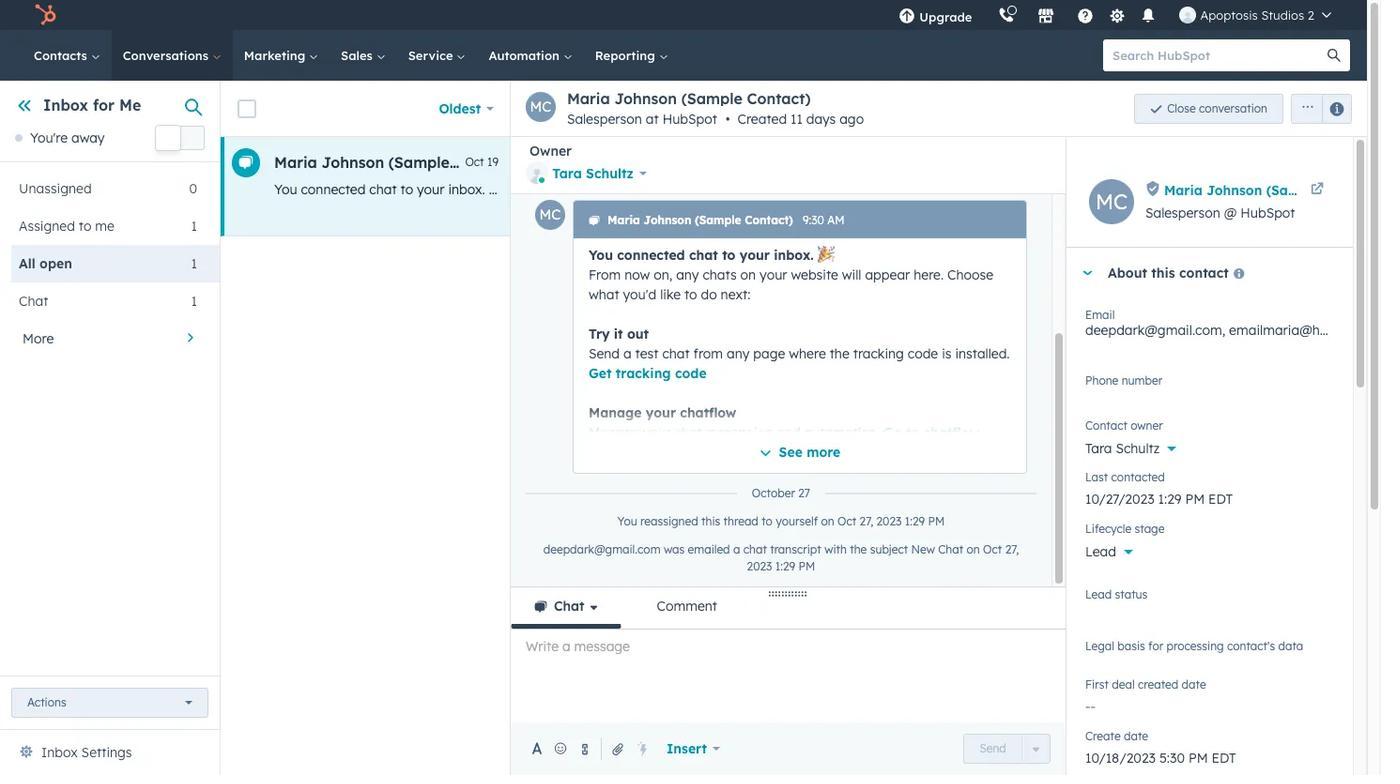 Task type: locate. For each thing, give the bounding box(es) containing it.
27, right the new
[[1005, 543, 1019, 557]]

website inside the you connected chat to your inbox. 🎉 from now on, any chats on your website will appear here. choose what you'd like to do next:
[[791, 267, 839, 284]]

out up get tracking code link
[[627, 326, 649, 343]]

menu containing apoptosis studios 2
[[886, 0, 1345, 30]]

1 vertical spatial 1
[[191, 256, 197, 273]]

(sample inside maria johnson (sample contact) salesperson at hubspot • created 11 days ago
[[682, 89, 743, 108]]

chat up the more
[[19, 293, 48, 310]]

page up salesperson @ hubspot
[[1286, 181, 1318, 198]]

salesperson
[[567, 111, 642, 128], [1146, 205, 1221, 222]]

team
[[643, 543, 676, 560]]

chatflow right go
[[924, 425, 980, 441]]

0 vertical spatial it
[[1086, 181, 1094, 198]]

away
[[71, 130, 105, 147]]

menu item
[[986, 0, 989, 30]]

on inside row
[[641, 181, 656, 198]]

contacts
[[34, 48, 91, 63]]

and up see
[[777, 425, 801, 441]]

1
[[191, 218, 197, 235], [191, 256, 197, 273], [191, 293, 197, 310]]

choose down ago
[[848, 181, 894, 198]]

and left style
[[715, 484, 739, 501]]

chats
[[603, 181, 637, 198], [703, 267, 737, 284]]

tara schultz button for contact owner
[[1086, 430, 1335, 461]]

1 vertical spatial tracking
[[616, 365, 671, 382]]

0 vertical spatial test
[[1168, 181, 1192, 198]]

0 vertical spatial next:
[[1030, 181, 1060, 198]]

inbox. down oct 19
[[448, 181, 485, 198]]

on down at
[[641, 181, 656, 198]]

1 horizontal spatial choose
[[948, 267, 994, 284]]

here. up am
[[814, 181, 844, 198]]

0 horizontal spatial here.
[[814, 181, 844, 198]]

oct right the new
[[983, 543, 1002, 557]]

connected inside row
[[301, 181, 366, 198]]

send inside row
[[1122, 181, 1153, 198]]

date right create on the right bottom of the page
[[1124, 730, 1149, 744]]

(sample up •
[[682, 89, 743, 108]]

inbox. inside the you connected chat to your inbox. 🎉 from now on, any chats on your website will appear here. choose what you'd like to do next:
[[774, 247, 814, 264]]

0 vertical spatial website
[[691, 181, 739, 198]]

27, inside oct 27, 2023 1:29 pm
[[1005, 543, 1019, 557]]

0 vertical spatial lead
[[1086, 544, 1117, 561]]

0 vertical spatial will
[[742, 181, 762, 198]]

0 vertical spatial oct
[[465, 155, 484, 169]]

from inside live chat from maria johnson (sample contact) with context you connected chat to your inbox.
from now on, any chats on your website will appear here. choose what you&#x27;d like to do next:

try it out 
send a test chat from any page where the tracking code is ins row
[[1227, 181, 1256, 198]]

of
[[774, 484, 787, 501]]

inbox settings link
[[41, 742, 132, 764]]

1 horizontal spatial where
[[1322, 181, 1359, 198]]

chat right the new
[[938, 543, 964, 557]]

1 horizontal spatial now
[[625, 267, 650, 284]]

2 horizontal spatial you
[[618, 515, 637, 529]]

code left is
[[908, 346, 938, 363]]

1 vertical spatial manage
[[589, 425, 640, 441]]

date right created
[[1182, 678, 1206, 692]]

out inside try it out send a test chat from any page where the tracking code is installed. get tracking code
[[627, 326, 649, 343]]

(sample
[[682, 89, 743, 108], [389, 153, 450, 172], [1267, 182, 1321, 199], [695, 213, 742, 227]]

1 horizontal spatial chat
[[554, 598, 585, 615]]

lead down lifecycle
[[1086, 544, 1117, 561]]

connected for you connected chat to your inbox. from now on, any chats on your website will appear here. choose what you'd like to do next:  try it out  send a test chat from any page where the
[[301, 181, 366, 198]]

will
[[742, 181, 762, 198], [842, 267, 862, 284]]

1 horizontal spatial you
[[589, 247, 613, 264]]

was
[[664, 543, 685, 557]]

website up maria johnson (sample contact) 9:30 am
[[691, 181, 739, 198]]

conversations link
[[111, 30, 233, 81]]

on right the new
[[967, 543, 980, 557]]

about this contact
[[1108, 265, 1229, 282]]

send button
[[964, 734, 1023, 764]]

apoptosis studios 2
[[1201, 8, 1315, 23]]

widget.
[[853, 484, 899, 501]]

tara schultz down contact owner at the bottom of the page
[[1086, 440, 1160, 457]]

maria johnson (sample contact) down oldest
[[274, 153, 518, 172]]

0 vertical spatial date
[[1182, 678, 1206, 692]]

subject
[[870, 543, 908, 557]]

page inside try it out send a test chat from any page where the tracking code is installed. get tracking code
[[753, 346, 785, 363]]

what inside row
[[898, 181, 928, 198]]

2023 up subject on the right of page
[[877, 515, 902, 529]]

1 horizontal spatial code
[[908, 346, 938, 363]]

for right the basis
[[1149, 640, 1164, 654]]

1 horizontal spatial send
[[980, 742, 1007, 756]]

0 vertical spatial tara schultz
[[553, 165, 634, 182]]

1 lead from the top
[[1086, 544, 1117, 561]]

inbox. inside live chat from maria johnson (sample contact) with context you connected chat to your inbox.
from now on, any chats on your website will appear here. choose what you&#x27;d like to do next:

try it out 
send a test chat from any page where the tracking code is ins row
[[448, 181, 485, 198]]

website down the 🎉
[[791, 267, 839, 284]]

0 vertical spatial chats
[[603, 181, 637, 198]]

maria johnson (sample contact) up @
[[1165, 182, 1382, 199]]

service link
[[397, 30, 478, 81]]

chats inside the you connected chat to your inbox. 🎉 from now on, any chats on your website will appear here. choose what you'd like to do next:
[[703, 267, 737, 284]]

1 vertical spatial like
[[660, 286, 681, 303]]

contact) inside maria johnson (sample contact) salesperson at hubspot • created 11 days ago
[[747, 89, 811, 108]]

chat inside manage your chatflow manage your chat messaging and automation. go to chatflow
[[675, 425, 702, 441]]

automation link
[[478, 30, 584, 81]]

3 manage from the top
[[589, 543, 640, 560]]

johnson inside maria johnson (sample contact) salesperson at hubspot • created 11 days ago
[[615, 89, 677, 108]]

a up salesperson @ hubspot
[[1156, 181, 1165, 198]]

test inside row
[[1168, 181, 1192, 198]]

live chat from maria johnson (sample contact) with context you connected chat to your inbox.
from now on, any chats on your website will appear here. choose what you&#x27;d like to do next:

try it out 
send a test chat from any page where the tracking code is ins row
[[221, 137, 1382, 237]]

0 vertical spatial 1:29
[[905, 515, 925, 529]]

lifecycle stage
[[1086, 522, 1165, 536]]

1 horizontal spatial tara schultz
[[1086, 440, 1160, 457]]

you inside row
[[274, 181, 297, 198]]

0 vertical spatial more
[[807, 444, 841, 461]]

about
[[806, 602, 843, 619]]

0 vertical spatial like
[[969, 181, 990, 198]]

Phone number text field
[[1086, 371, 1335, 409]]

pm down transcript
[[799, 560, 815, 574]]

created
[[738, 111, 787, 128]]

contact owner
[[1086, 419, 1163, 433]]

for left me
[[93, 96, 115, 115]]

manage down get at the top of page
[[589, 405, 642, 422]]

close conversation
[[1168, 101, 1268, 115]]

1 vertical spatial you'd
[[623, 286, 657, 303]]

chat down deepdark@gmail.com
[[554, 598, 585, 615]]

0 horizontal spatial out
[[627, 326, 649, 343]]

tara schultz down owner
[[553, 165, 634, 182]]

0 horizontal spatial more
[[770, 602, 802, 619]]

Search HubSpot search field
[[1104, 39, 1334, 71]]

maria inside row
[[274, 153, 317, 172]]

1 horizontal spatial do
[[1010, 181, 1026, 198]]

1 horizontal spatial pm
[[928, 515, 945, 529]]

from up @
[[1227, 181, 1256, 198]]

@
[[1224, 205, 1237, 222]]

0 vertical spatial inbox
[[43, 96, 88, 115]]

what inside the you connected chat to your inbox. 🎉 from now on, any chats on your website will appear here. choose what you'd like to do next:
[[589, 286, 620, 303]]

out
[[1097, 181, 1118, 198], [627, 326, 649, 343]]

maria johnson (sample contact) inside row
[[274, 153, 518, 172]]

now inside the you connected chat to your inbox. 🎉 from now on, any chats on your website will appear here. choose what you'd like to do next:
[[625, 267, 650, 284]]

send inside try it out send a test chat from any page where the tracking code is installed. get tracking code
[[589, 346, 620, 363]]

tara schultz button up last contacted text field
[[1086, 430, 1335, 461]]

1 vertical spatial inbox
[[41, 745, 78, 762]]

1 horizontal spatial chats
[[703, 267, 737, 284]]

email
[[1086, 308, 1115, 322]]

0 vertical spatial what
[[898, 181, 928, 198]]

1 for to
[[191, 218, 197, 235]]

inbox.
[[448, 181, 485, 198], [774, 247, 814, 264]]

1 manage from the top
[[589, 405, 642, 422]]

on up with
[[821, 515, 835, 529]]

try inside row
[[1063, 181, 1082, 198]]

like
[[969, 181, 990, 198], [660, 286, 681, 303]]

test up get tracking code link
[[635, 346, 659, 363]]

or learn more about
[[713, 602, 846, 619]]

1:29 up the new
[[905, 515, 925, 529]]

you connected chat to your inbox. 🎉 from now on, any chats on your website will appear here. choose what you'd like to do next:
[[589, 247, 994, 303]]

you'd
[[932, 181, 966, 198], [623, 286, 657, 303]]

1 vertical spatial from
[[694, 346, 723, 363]]

you're away
[[30, 130, 105, 147]]

pm up the new
[[928, 515, 945, 529]]

your
[[417, 181, 445, 198], [660, 181, 688, 198], [740, 247, 770, 264], [760, 267, 788, 284], [646, 405, 676, 422], [643, 425, 671, 441], [791, 484, 819, 501]]

at
[[646, 111, 659, 128]]

salesperson left @
[[1146, 205, 1221, 222]]

inbox. for 🎉
[[774, 247, 814, 264]]

any inside the you connected chat to your inbox. 🎉 from now on, any chats on your website will appear here. choose what you'd like to do next:
[[676, 267, 699, 284]]

transcript
[[770, 543, 822, 557]]

from inside row
[[489, 181, 521, 198]]

more down automation.
[[807, 444, 841, 461]]

lead inside lead popup button
[[1086, 544, 1117, 561]]

do
[[1010, 181, 1026, 198], [701, 286, 717, 303]]

1 vertical spatial inbox.
[[774, 247, 814, 264]]

0 vertical spatial salesperson
[[567, 111, 642, 128]]

tara schultz
[[553, 165, 634, 182], [1086, 440, 1160, 457]]

1:29 inside oct 27, 2023 1:29 pm
[[776, 560, 796, 574]]

test up salesperson @ hubspot
[[1168, 181, 1192, 198]]

2023 down the deepdark@gmail.com was emailed a chat transcript with the subject new chat on
[[747, 560, 772, 574]]

you for you connected chat to your inbox. from now on, any chats on your website will appear here. choose what you'd like to do next:  try it out  send a test chat from any page where the
[[274, 181, 297, 198]]

deepdark@gmail.com
[[544, 543, 661, 557]]

chat
[[19, 293, 48, 310], [938, 543, 964, 557], [554, 598, 585, 615]]

it up get tracking code link
[[614, 326, 623, 343]]

first deal created date
[[1086, 678, 1206, 692]]

on, down owner
[[554, 181, 573, 198]]

1:29 down transcript
[[776, 560, 796, 574]]

this right "about"
[[1152, 265, 1176, 282]]

it up caret icon
[[1086, 181, 1094, 198]]

maria
[[567, 89, 610, 108], [274, 153, 317, 172], [1165, 182, 1203, 199], [608, 213, 640, 227]]

0 horizontal spatial will
[[742, 181, 762, 198]]

phone number
[[1086, 374, 1163, 388]]

contact's
[[1227, 640, 1276, 654]]

on down maria johnson (sample contact) 9:30 am
[[741, 267, 756, 284]]

you
[[274, 181, 297, 198], [589, 247, 613, 264], [618, 515, 637, 529]]

help image
[[1078, 8, 1095, 25]]

a right emailed
[[733, 543, 740, 557]]

1 horizontal spatial test
[[1168, 181, 1192, 198]]

this up emailed
[[702, 515, 721, 529]]

1 vertical spatial lead
[[1086, 588, 1112, 602]]

unassigned
[[19, 181, 92, 198]]

appear inside row
[[766, 181, 811, 198]]

1 horizontal spatial website
[[791, 267, 839, 284]]

1 vertical spatial salesperson
[[1146, 205, 1221, 222]]

0 vertical spatial page
[[1286, 181, 1318, 198]]

contact
[[1086, 419, 1128, 433]]

group
[[1284, 93, 1352, 124]]

hubspot
[[663, 111, 717, 128], [1241, 205, 1296, 222]]

1 vertical spatial tara schultz button
[[1086, 430, 1335, 461]]

0 vertical spatial from
[[1227, 181, 1256, 198]]

1 horizontal spatial oct
[[838, 515, 857, 529]]

and down yourself
[[780, 543, 804, 560]]

0 horizontal spatial inbox.
[[448, 181, 485, 198]]

3 1 from the top
[[191, 293, 197, 310]]

2 1 from the top
[[191, 256, 197, 273]]

1 vertical spatial tara schultz
[[1086, 440, 1160, 457]]

0 horizontal spatial chat
[[19, 293, 48, 310]]

0 horizontal spatial a
[[624, 346, 632, 363]]

oldest
[[439, 100, 481, 117]]

page
[[1286, 181, 1318, 198], [753, 346, 785, 363]]

emailmaria@hubspot.com
[[1229, 322, 1382, 339]]

tara
[[553, 165, 582, 182], [1086, 440, 1112, 457]]

inbox inside the inbox settings link
[[41, 745, 78, 762]]

get
[[589, 365, 612, 382]]

(sample left oct 19
[[389, 153, 450, 172]]

1 horizontal spatial tracking
[[853, 346, 904, 363]]

try inside try it out send a test chat from any page where the tracking code is installed. get tracking code
[[589, 326, 610, 343]]

any inside try it out send a test chat from any page where the tracking code is installed. get tracking code
[[727, 346, 750, 363]]

1 horizontal spatial appear
[[865, 267, 910, 284]]

oct up the availability.
[[838, 515, 857, 529]]

tara down owner
[[553, 165, 582, 182]]

0 vertical spatial and
[[777, 425, 801, 441]]

a inside live chat from maria johnson (sample contact) with context you connected chat to your inbox.
from now on, any chats on your website will appear here. choose what you&#x27;d like to do next:

try it out 
send a test chat from any page where the tracking code is ins row
[[1156, 181, 1165, 198]]

0 horizontal spatial chatflow
[[680, 405, 737, 422]]

inbox up you're away
[[43, 96, 88, 115]]

0 horizontal spatial you'd
[[623, 286, 657, 303]]

oct inside live chat from maria johnson (sample contact) with context you connected chat to your inbox.
from now on, any chats on your website will appear here. choose what you&#x27;d like to do next:

try it out 
send a test chat from any page where the tracking code is ins row
[[465, 155, 484, 169]]

get tracking code link
[[589, 365, 707, 382]]

1 vertical spatial send
[[589, 346, 620, 363]]

connected for you connected chat to your inbox. 🎉 from now on, any chats on your website will appear here. choose what you'd like to do next:
[[617, 247, 685, 264]]

out inside row
[[1097, 181, 1118, 198]]

inbox left the settings
[[41, 745, 78, 762]]

0 horizontal spatial for
[[93, 96, 115, 115]]

menu
[[886, 0, 1345, 30]]

hubspot down maria johnson (sample contact) link
[[1241, 205, 1296, 222]]

0 horizontal spatial schultz
[[586, 165, 634, 182]]

0 vertical spatial inbox.
[[448, 181, 485, 198]]

choose up installed.
[[948, 267, 994, 284]]

2
[[1308, 8, 1315, 23]]

code up the messaging
[[675, 365, 707, 382]]

notifications image
[[1141, 8, 1157, 25]]

pm inside oct 27, 2023 1:29 pm
[[799, 560, 815, 574]]

manage up customize
[[589, 425, 640, 441]]

salesperson left at
[[567, 111, 642, 128]]

apoptosis
[[1201, 8, 1258, 23]]

0 vertical spatial code
[[908, 346, 938, 363]]

1 vertical spatial chat
[[938, 543, 964, 557]]

1 vertical spatial chatflow
[[924, 425, 980, 441]]

hubspot image
[[34, 4, 56, 26]]

choose
[[848, 181, 894, 198], [948, 267, 994, 284]]

ago
[[840, 111, 864, 128]]

here. up is
[[914, 267, 944, 284]]

do inside the you connected chat to your inbox. 🎉 from now on, any chats on your website will appear here. choose what you'd like to do next:
[[701, 286, 717, 303]]

more
[[23, 331, 54, 348]]

0 horizontal spatial chats
[[603, 181, 637, 198]]

marketing link
[[233, 30, 330, 81]]

next: inside the you connected chat to your inbox. 🎉 from now on, any chats on your website will appear here. choose what you'd like to do next:
[[721, 286, 751, 303]]

calling icon image
[[999, 8, 1016, 24]]

0 vertical spatial 1
[[191, 218, 197, 235]]

reporting
[[595, 48, 659, 63]]

is
[[942, 346, 952, 363]]

oct left 19
[[465, 155, 484, 169]]

oct
[[465, 155, 484, 169], [838, 515, 857, 529], [983, 543, 1002, 557]]

0 horizontal spatial do
[[701, 286, 717, 303]]

from inside the you connected chat to your inbox. 🎉 from now on, any chats on your website will appear here. choose what you'd like to do next:
[[589, 267, 621, 284]]

0 horizontal spatial page
[[753, 346, 785, 363]]

1 vertical spatial more
[[770, 602, 802, 619]]

create date
[[1086, 730, 1149, 744]]

will up maria johnson (sample contact) 9:30 am
[[742, 181, 762, 198]]

1 vertical spatial maria johnson (sample contact)
[[1165, 182, 1382, 199]]

days
[[807, 111, 836, 128]]

you inside the you connected chat to your inbox. 🎉 from now on, any chats on your website will appear here. choose what you'd like to do next:
[[589, 247, 613, 264]]

1 horizontal spatial next:
[[1030, 181, 1060, 198]]

0 vertical spatial chat
[[19, 293, 48, 310]]

chat
[[369, 181, 397, 198], [1195, 181, 1223, 198], [689, 247, 718, 264], [662, 346, 690, 363], [675, 425, 702, 441], [822, 484, 850, 501], [744, 543, 767, 557]]

2 lead from the top
[[1086, 588, 1112, 602]]

a up get tracking code link
[[624, 346, 632, 363]]

1 vertical spatial will
[[842, 267, 862, 284]]

tracking right get at the top of page
[[616, 365, 671, 382]]

0 vertical spatial out
[[1097, 181, 1118, 198]]

1 horizontal spatial a
[[733, 543, 740, 557]]

pm
[[928, 515, 945, 529], [799, 560, 815, 574]]

main content
[[221, 0, 1382, 776]]

1 horizontal spatial page
[[1286, 181, 1318, 198]]

will down am
[[842, 267, 862, 284]]

search image
[[1328, 49, 1341, 62]]

1 vertical spatial what
[[589, 286, 620, 303]]

contact)
[[747, 89, 811, 108], [454, 153, 518, 172], [1325, 182, 1382, 199], [745, 213, 793, 227]]

1 horizontal spatial from
[[589, 267, 621, 284]]

1 vertical spatial here.
[[914, 267, 944, 284]]

0 vertical spatial manage
[[589, 405, 642, 422]]

about this contact button
[[1067, 248, 1335, 299]]

1 vertical spatial on,
[[654, 267, 673, 284]]

more inside button
[[807, 444, 841, 461]]

lead left the status
[[1086, 588, 1112, 602]]

marketplaces image
[[1038, 8, 1055, 25]]

1 horizontal spatial chatflow
[[924, 425, 980, 441]]

1 horizontal spatial inbox.
[[774, 247, 814, 264]]

you'd inside live chat from maria johnson (sample contact) with context you connected chat to your inbox.
from now on, any chats on your website will appear here. choose what you&#x27;d like to do next:

try it out 
send a test chat from any page where the tracking code is ins row
[[932, 181, 966, 198]]

manage left team on the bottom left of the page
[[589, 543, 640, 560]]

0 horizontal spatial on,
[[554, 181, 573, 198]]

and inside manage your chatflow manage your chat messaging and automation. go to chatflow
[[777, 425, 801, 441]]

0 vertical spatial maria johnson (sample contact)
[[274, 153, 518, 172]]

0 horizontal spatial it
[[614, 326, 623, 343]]

1 1 from the top
[[191, 218, 197, 235]]

19
[[487, 155, 499, 169]]

like inside row
[[969, 181, 990, 198]]

the
[[1363, 181, 1382, 198], [830, 346, 850, 363], [657, 484, 677, 501], [850, 543, 867, 557]]

1 horizontal spatial 1:29
[[905, 515, 925, 529]]

now
[[525, 181, 550, 198], [625, 267, 650, 284]]

chatflow up the messaging
[[680, 405, 737, 422]]

this inside dropdown button
[[1152, 265, 1176, 282]]

contact) inside row
[[454, 153, 518, 172]]

the inside row
[[1363, 181, 1382, 198]]

1 horizontal spatial you'd
[[932, 181, 966, 198]]

code
[[908, 346, 938, 363], [675, 365, 707, 382]]

here. inside row
[[814, 181, 844, 198]]

inbox settings
[[41, 745, 132, 762]]

tara schultz button down at
[[526, 160, 647, 188]]

choose inside row
[[848, 181, 894, 198]]

0 horizontal spatial tracking
[[616, 365, 671, 382]]

out up "about"
[[1097, 181, 1118, 198]]

inbox. left the 🎉
[[774, 247, 814, 264]]

27, down widget.
[[860, 515, 874, 529]]

0 vertical spatial now
[[525, 181, 550, 198]]

salesperson @ hubspot
[[1146, 205, 1296, 222]]

hubspot right at
[[663, 111, 717, 128]]

connected inside the you connected chat to your inbox. 🎉 from now on, any chats on your website will appear here. choose what you'd like to do next:
[[617, 247, 685, 264]]

more right learn
[[770, 602, 802, 619]]

oct inside oct 27, 2023 1:29 pm
[[983, 543, 1002, 557]]

on, down maria johnson (sample contact) 9:30 am
[[654, 267, 673, 284]]

for
[[93, 96, 115, 115], [1149, 640, 1164, 654]]

from
[[489, 181, 521, 198], [589, 267, 621, 284]]

chat inside button
[[554, 598, 585, 615]]

0 horizontal spatial website
[[691, 181, 739, 198]]

on
[[641, 181, 656, 198], [741, 267, 756, 284], [821, 515, 835, 529], [967, 543, 980, 557]]

page up manage your chatflow manage your chat messaging and automation. go to chatflow
[[753, 346, 785, 363]]

tracking left is
[[853, 346, 904, 363]]

2 vertical spatial send
[[980, 742, 1007, 756]]

inbox for inbox for me
[[43, 96, 88, 115]]

learn
[[736, 602, 766, 619]]

0 horizontal spatial connected
[[301, 181, 366, 198]]

tara down contact
[[1086, 440, 1112, 457]]

from up get tracking code link
[[694, 346, 723, 363]]

appear inside the you connected chat to your inbox. 🎉 from now on, any chats on your website will appear here. choose what you'd like to do next:
[[865, 267, 910, 284]]

0 horizontal spatial test
[[635, 346, 659, 363]]



Task type: describe. For each thing, give the bounding box(es) containing it.
on, inside row
[[554, 181, 573, 198]]

manage for manage team member access and availability.
[[589, 543, 640, 560]]

studios
[[1262, 8, 1305, 23]]

oct for oct 27, 2023 1:29 pm
[[983, 543, 1002, 557]]

website inside row
[[691, 181, 739, 198]]

chat inside the you connected chat to your inbox. 🎉 from now on, any chats on your website will appear here. choose what you'd like to do next:
[[689, 247, 718, 264]]

oct for oct 19
[[465, 155, 484, 169]]

created
[[1138, 678, 1179, 692]]

where inside row
[[1322, 181, 1359, 198]]

test inside try it out send a test chat from any page where the tracking code is installed. get tracking code
[[635, 346, 659, 363]]

on, inside the you connected chat to your inbox. 🎉 from now on, any chats on your website will appear here. choose what you'd like to do next:
[[654, 267, 673, 284]]

First deal created date text field
[[1086, 690, 1335, 720]]

•
[[726, 111, 730, 128]]

1 horizontal spatial schultz
[[1116, 440, 1160, 457]]

a inside try it out send a test chat from any page where the tracking code is installed. get tracking code
[[624, 346, 632, 363]]

upgrade
[[920, 9, 972, 24]]

it inside try it out send a test chat from any page where the tracking code is installed. get tracking code
[[614, 326, 623, 343]]

like inside the you connected chat to your inbox. 🎉 from now on, any chats on your website will appear here. choose what you'd like to do next:
[[660, 286, 681, 303]]

oldest button
[[427, 90, 506, 127]]

stage
[[1135, 522, 1165, 536]]

me
[[95, 218, 115, 235]]

help button
[[1070, 0, 1102, 30]]

color
[[680, 484, 711, 501]]

you for you reassigned this thread to yourself on oct 27, 2023 1:29 pm
[[618, 515, 637, 529]]

reporting link
[[584, 30, 679, 81]]

automation.
[[805, 425, 880, 441]]

hubspot inside maria johnson (sample contact) salesperson at hubspot • created 11 days ago
[[663, 111, 717, 128]]

try it out send a test chat from any page where the tracking code is installed. get tracking code
[[589, 326, 1010, 382]]

number
[[1122, 374, 1163, 388]]

chats inside row
[[603, 181, 637, 198]]

from inside try it out send a test chat from any page where the tracking code is installed. get tracking code
[[694, 346, 723, 363]]

basis
[[1118, 640, 1146, 654]]

Create date text field
[[1086, 741, 1335, 771]]

0 vertical spatial 27,
[[860, 515, 874, 529]]

1 horizontal spatial for
[[1149, 640, 1164, 654]]

on inside the you connected chat to your inbox. 🎉 from now on, any chats on your website will appear here. choose what you'd like to do next:
[[741, 267, 756, 284]]

service
[[408, 48, 457, 63]]

where inside try it out send a test chat from any page where the tracking code is installed. get tracking code
[[789, 346, 826, 363]]

1 vertical spatial date
[[1124, 730, 1149, 744]]

you for you connected chat to your inbox. 🎉 from now on, any chats on your website will appear here. choose what you'd like to do next:
[[589, 247, 613, 264]]

1 horizontal spatial maria johnson (sample contact)
[[1165, 182, 1382, 199]]

1 horizontal spatial 2023
[[877, 515, 902, 529]]

conversation
[[1199, 101, 1268, 115]]

see more
[[779, 444, 841, 461]]

caret image
[[1082, 271, 1093, 276]]

will inside row
[[742, 181, 762, 198]]

manage your chatflow manage your chat messaging and automation. go to chatflow
[[589, 405, 980, 441]]

0 vertical spatial tracking
[[853, 346, 904, 363]]

customize
[[589, 484, 653, 501]]

customize the color and style of your chat widget.
[[589, 484, 902, 501]]

send inside 'button'
[[980, 742, 1007, 756]]

maria johnson (sample contact) salesperson at hubspot • created 11 days ago
[[567, 89, 864, 128]]

availability.
[[808, 543, 878, 560]]

to inside manage your chatflow manage your chat messaging and automation. go to chatflow
[[906, 425, 920, 441]]

conversations
[[123, 48, 212, 63]]

lead for lead status
[[1086, 588, 1112, 602]]

deal
[[1112, 678, 1135, 692]]

chat inside try it out send a test chat from any page where the tracking code is installed. get tracking code
[[662, 346, 690, 363]]

1 vertical spatial and
[[715, 484, 739, 501]]

about
[[1108, 265, 1148, 282]]

9:30
[[803, 213, 825, 227]]

now inside row
[[525, 181, 550, 198]]

or
[[717, 602, 732, 619]]

you're away image
[[15, 134, 23, 142]]

page inside row
[[1286, 181, 1318, 198]]

inbox for me
[[43, 96, 141, 115]]

installed.
[[956, 346, 1010, 363]]

email deepdark@gmail.com, emailmaria@hubspot.com
[[1086, 308, 1382, 339]]

johnson inside row
[[322, 153, 384, 172]]

upgrade image
[[899, 8, 916, 25]]

all
[[19, 256, 35, 273]]

will inside the you connected chat to your inbox. 🎉 from now on, any chats on your website will appear here. choose what you'd like to do next:
[[842, 267, 862, 284]]

inbox for inbox settings
[[41, 745, 78, 762]]

data
[[1279, 640, 1304, 654]]

with
[[825, 543, 847, 557]]

all open
[[19, 256, 72, 273]]

tara schultz button for owner
[[526, 160, 647, 188]]

marketing
[[244, 48, 309, 63]]

(sample up the you connected chat to your inbox. 🎉 from now on, any chats on your website will appear here. choose what you'd like to do next:
[[695, 213, 742, 227]]

comment button
[[633, 588, 741, 629]]

choose inside the you connected chat to your inbox. 🎉 from now on, any chats on your website will appear here. choose what you'd like to do next:
[[948, 267, 994, 284]]

legal basis for processing contact's data
[[1086, 640, 1304, 654]]

0 horizontal spatial tara schultz
[[553, 165, 634, 182]]

comment
[[657, 598, 718, 615]]

lead for lead
[[1086, 544, 1117, 561]]

2 vertical spatial and
[[780, 543, 804, 560]]

0 horizontal spatial tara
[[553, 165, 582, 182]]

inbox. for from
[[448, 181, 485, 198]]

legal
[[1086, 640, 1115, 654]]

do inside live chat from maria johnson (sample contact) with context you connected chat to your inbox.
from now on, any chats on your website will appear here. choose what you&#x27;d like to do next:

try it out 
send a test chat from any page where the tracking code is ins row
[[1010, 181, 1026, 198]]

1 horizontal spatial date
[[1182, 678, 1206, 692]]

see more button
[[759, 441, 841, 466]]

automation
[[489, 48, 563, 63]]

1 vertical spatial oct
[[838, 515, 857, 529]]

contacted
[[1112, 471, 1165, 485]]

manage for manage your chatflow manage your chat messaging and automation. go to chatflow
[[589, 405, 642, 422]]

am
[[828, 213, 845, 227]]

(sample up salesperson @ hubspot
[[1267, 182, 1321, 199]]

tara schultz image
[[1180, 7, 1197, 23]]

Last contacted text field
[[1086, 482, 1335, 512]]

0 vertical spatial pm
[[928, 515, 945, 529]]

deepdark@gmail.com was emailed a chat transcript with the subject new chat on
[[544, 543, 983, 557]]

🎉
[[818, 247, 835, 264]]

notifications button
[[1133, 0, 1165, 30]]

it inside row
[[1086, 181, 1094, 198]]

marketplaces button
[[1027, 0, 1066, 30]]

11
[[791, 111, 803, 128]]

2023 inside oct 27, 2023 1:29 pm
[[747, 560, 772, 574]]

2 manage from the top
[[589, 425, 640, 441]]

lifecycle
[[1086, 522, 1132, 536]]

settings image
[[1109, 8, 1126, 25]]

messaging
[[706, 425, 773, 441]]

manage team member access and availability.
[[589, 543, 882, 560]]

main content containing maria johnson (sample contact)
[[221, 0, 1382, 776]]

contacts link
[[23, 30, 111, 81]]

last contacted
[[1086, 471, 1165, 485]]

processing
[[1167, 640, 1224, 654]]

reassigned
[[641, 515, 698, 529]]

owner
[[1131, 419, 1163, 433]]

emailed
[[688, 543, 730, 557]]

send group
[[964, 734, 1051, 764]]

2 horizontal spatial chat
[[938, 543, 964, 557]]

go
[[884, 425, 902, 441]]

here. inside the you connected chat to your inbox. 🎉 from now on, any chats on your website will appear here. choose what you'd like to do next:
[[914, 267, 944, 284]]

0
[[189, 181, 197, 198]]

open
[[40, 256, 72, 273]]

1 for open
[[191, 256, 197, 273]]

the inside try it out send a test chat from any page where the tracking code is installed. get tracking code
[[830, 346, 850, 363]]

salesperson inside maria johnson (sample contact) salesperson at hubspot • created 11 days ago
[[567, 111, 642, 128]]

see
[[779, 444, 803, 461]]

0 horizontal spatial code
[[675, 365, 707, 382]]

calling icon button
[[991, 3, 1023, 27]]

sales link
[[330, 30, 397, 81]]

1 horizontal spatial hubspot
[[1241, 205, 1296, 222]]

apoptosis studios 2 button
[[1169, 0, 1343, 30]]

actions button
[[11, 688, 208, 718]]

go to chatflow link
[[884, 425, 980, 441]]

lead button
[[1086, 533, 1335, 564]]

1 vertical spatial tara
[[1086, 440, 1112, 457]]

chat button
[[511, 588, 622, 629]]

(sample inside row
[[389, 153, 450, 172]]

new
[[912, 543, 935, 557]]

style
[[742, 484, 771, 501]]

maria inside maria johnson (sample contact) salesperson at hubspot • created 11 days ago
[[567, 89, 610, 108]]

you'd inside the you connected chat to your inbox. 🎉 from now on, any chats on your website will appear here. choose what you'd like to do next:
[[623, 286, 657, 303]]

0 vertical spatial schultz
[[586, 165, 634, 182]]

maria johnson (sample contact) 9:30 am
[[608, 213, 845, 227]]

next: inside live chat from maria johnson (sample contact) with context you connected chat to your inbox.
from now on, any chats on your website will appear here. choose what you&#x27;d like to do next:

try it out 
send a test chat from any page where the tracking code is ins row
[[1030, 181, 1060, 198]]

search button
[[1319, 39, 1351, 71]]

settings link
[[1106, 5, 1129, 25]]

me
[[119, 96, 141, 115]]

1 horizontal spatial salesperson
[[1146, 205, 1221, 222]]

1 vertical spatial this
[[702, 515, 721, 529]]

lead status
[[1086, 588, 1148, 602]]

assigned to me
[[19, 218, 115, 235]]

maria johnson (sample contact) link
[[1165, 179, 1382, 201]]



Task type: vqa. For each thing, say whether or not it's contained in the screenshot.
leftmost date
yes



